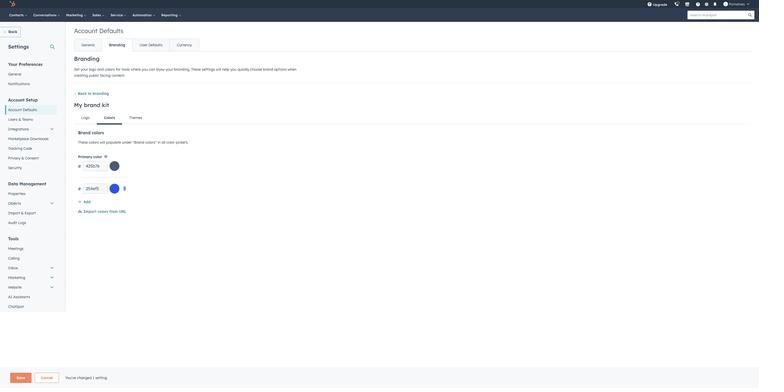Task type: vqa. For each thing, say whether or not it's contained in the screenshot.
& related to Teams
yes



Task type: describe. For each thing, give the bounding box(es) containing it.
search image
[[748, 13, 752, 17]]

code
[[23, 146, 32, 151]]

logo
[[81, 116, 90, 120]]

hubspot image
[[9, 1, 15, 7]]

can
[[149, 67, 155, 72]]

integrations button
[[5, 124, 57, 134]]

when
[[288, 67, 296, 72]]

1 vertical spatial branding
[[74, 55, 99, 62]]

reporting link
[[158, 8, 184, 22]]

show
[[156, 67, 165, 72]]

logo link
[[74, 112, 97, 124]]

pickers.
[[176, 140, 188, 145]]

upgrade image
[[647, 2, 652, 7]]

user defaults
[[140, 43, 162, 47]]

tracking code link
[[5, 144, 57, 153]]

marketplaces image
[[685, 2, 690, 7]]

set your logo and colors for tools where you can show your branding. these settings will help you quickly choose brand options when creating public facing content.
[[74, 67, 296, 78]]

assistants
[[13, 295, 30, 300]]

contacts
[[9, 13, 25, 17]]

back link
[[0, 27, 21, 37]]

privacy & consent
[[8, 156, 39, 161]]

ai
[[8, 295, 12, 300]]

cancel
[[41, 376, 53, 380]]

automation
[[132, 13, 153, 17]]

audit logs
[[8, 221, 26, 225]]

2 # from the top
[[78, 187, 81, 192]]

user
[[140, 43, 147, 47]]

privacy
[[8, 156, 20, 161]]

1 horizontal spatial color
[[166, 140, 175, 145]]

general for account
[[81, 43, 94, 47]]

import for import & export
[[8, 211, 20, 216]]

help
[[222, 67, 229, 72]]

marketplace downloads
[[8, 137, 49, 141]]

tools
[[122, 67, 130, 72]]

objects
[[8, 201, 21, 206]]

themes
[[129, 116, 142, 120]]

marketing inside button
[[8, 276, 25, 280]]

creating
[[74, 73, 88, 78]]

pomatoes button
[[720, 0, 752, 8]]

marketplaces button
[[682, 0, 693, 8]]

import for import colors from url
[[84, 210, 96, 214]]

automation link
[[129, 8, 158, 22]]

inbox button
[[5, 263, 57, 273]]

0 horizontal spatial color
[[93, 155, 102, 159]]

calling
[[8, 256, 20, 261]]

branding.
[[174, 67, 190, 72]]

settings link
[[703, 1, 710, 7]]

where
[[131, 67, 141, 72]]

your preferences
[[8, 62, 43, 67]]

0 horizontal spatial will
[[100, 140, 105, 145]]

colors
[[104, 116, 115, 120]]

1 horizontal spatial defaults
[[99, 27, 123, 35]]

help image
[[696, 2, 700, 7]]

import & export link
[[5, 208, 57, 218]]

save
[[17, 376, 25, 380]]

primary color
[[78, 155, 102, 159]]

notifications link
[[5, 79, 57, 89]]

my brand kit
[[74, 102, 109, 109]]

users & teams link
[[5, 115, 57, 124]]

calling icon button
[[672, 1, 681, 7]]

for
[[116, 67, 121, 72]]

settings
[[202, 67, 215, 72]]

settings image
[[704, 2, 709, 7]]

security link
[[5, 163, 57, 173]]

2 you from the left
[[230, 67, 237, 72]]

colors link
[[97, 112, 122, 125]]

set
[[74, 67, 80, 72]]

1 you from the left
[[142, 67, 148, 72]]

menu containing pomatoes
[[644, 0, 753, 8]]

under
[[122, 140, 132, 145]]

marketing button
[[5, 273, 57, 283]]

tyler black image
[[723, 2, 728, 6]]

quickly
[[238, 67, 249, 72]]

colors inside set your logo and colors for tools where you can show your branding. these settings will help you quickly choose brand options when creating public facing content.
[[105, 67, 115, 72]]

my
[[74, 102, 82, 109]]

preferences
[[19, 62, 43, 67]]

add button
[[78, 199, 91, 206]]

account setup element
[[5, 97, 57, 173]]

notifications image
[[713, 2, 717, 7]]

general link for preferences
[[5, 69, 57, 79]]

users
[[8, 117, 18, 122]]

in
[[158, 140, 161, 145]]

account for branding
[[74, 27, 98, 35]]

0 vertical spatial account defaults
[[74, 27, 123, 35]]

ai assistants link
[[5, 292, 57, 302]]

you've changed 1 setting.
[[65, 376, 108, 380]]

account inside "link"
[[8, 108, 22, 112]]

2 your from the left
[[166, 67, 173, 72]]

your preferences element
[[5, 62, 57, 89]]

1 # from the top
[[78, 164, 81, 169]]

sales
[[92, 13, 102, 17]]

& for export
[[21, 211, 24, 216]]

tracking code
[[8, 146, 32, 151]]

marketing link
[[63, 8, 89, 22]]

populate
[[106, 140, 121, 145]]

data management element
[[5, 181, 57, 228]]

chatspot
[[8, 305, 24, 309]]

search button
[[746, 11, 755, 19]]

branding
[[93, 91, 109, 96]]

account setup
[[8, 97, 38, 103]]

defaults for account defaults "link"
[[23, 108, 37, 112]]

Primary color text field
[[83, 161, 107, 171]]

facing
[[100, 73, 111, 78]]

meetings
[[8, 247, 23, 251]]

1 horizontal spatial marketing
[[66, 13, 84, 17]]

changed
[[77, 376, 92, 380]]

to
[[88, 91, 91, 96]]



Task type: locate. For each thing, give the bounding box(es) containing it.
1 horizontal spatial you
[[230, 67, 237, 72]]

general link for defaults
[[74, 39, 102, 51]]

branding up logo
[[74, 55, 99, 62]]

your right show on the top left of the page
[[166, 67, 173, 72]]

privacy & consent link
[[5, 153, 57, 163]]

0 horizontal spatial defaults
[[23, 108, 37, 112]]

colors for brand
[[92, 130, 104, 135]]

1 vertical spatial color
[[93, 155, 102, 159]]

general down your
[[8, 72, 21, 77]]

these down brand
[[78, 140, 88, 145]]

colors
[[105, 67, 115, 72], [92, 130, 104, 135], [89, 140, 99, 145], [98, 210, 108, 214]]

0 vertical spatial branding
[[109, 43, 125, 47]]

conversations link
[[30, 8, 63, 22]]

account down marketing link
[[74, 27, 98, 35]]

marketing up "website"
[[8, 276, 25, 280]]

branding
[[109, 43, 125, 47], [74, 55, 99, 62]]

& right privacy
[[21, 156, 24, 161]]

general link down preferences
[[5, 69, 57, 79]]

kit
[[102, 102, 109, 109]]

back for back to branding
[[78, 91, 87, 96]]

import inside data management element
[[8, 211, 20, 216]]

teams
[[22, 117, 33, 122]]

2 vertical spatial &
[[21, 211, 24, 216]]

0 horizontal spatial general
[[8, 72, 21, 77]]

0 vertical spatial defaults
[[99, 27, 123, 35]]

defaults for user defaults link
[[148, 43, 162, 47]]

color up 'primary color' text field
[[93, 155, 102, 159]]

these
[[191, 67, 201, 72], [78, 140, 88, 145]]

navigation containing general
[[74, 39, 199, 51]]

2 vertical spatial defaults
[[23, 108, 37, 112]]

general
[[81, 43, 94, 47], [8, 72, 21, 77]]

0 vertical spatial general link
[[74, 39, 102, 51]]

0 horizontal spatial brand
[[84, 102, 100, 109]]

colors inside import colors from url button
[[98, 210, 108, 214]]

1 vertical spatial back
[[78, 91, 87, 96]]

currency
[[177, 43, 192, 47]]

# up add button
[[78, 187, 81, 192]]

brand colors
[[78, 130, 104, 135]]

1 vertical spatial these
[[78, 140, 88, 145]]

these inside set your logo and colors for tools where you can show your branding. these settings will help you quickly choose brand options when creating public facing content.
[[191, 67, 201, 72]]

navigation
[[74, 39, 199, 51]]

1 horizontal spatial branding
[[109, 43, 125, 47]]

will left populate
[[100, 140, 105, 145]]

colors down brand colors
[[89, 140, 99, 145]]

properties
[[8, 192, 25, 196]]

account defaults down 'sales' link
[[74, 27, 123, 35]]

1 vertical spatial #
[[78, 187, 81, 192]]

your
[[8, 62, 18, 67]]

public
[[89, 73, 99, 78]]

import colors from url
[[82, 210, 126, 214]]

back for back
[[8, 30, 17, 34]]

colors for these
[[89, 140, 99, 145]]

calling icon image
[[674, 2, 679, 7]]

1 vertical spatial account
[[8, 97, 25, 103]]

setting.
[[95, 376, 108, 380]]

data management
[[8, 181, 46, 187]]

1 vertical spatial general
[[8, 72, 21, 77]]

you right help
[[230, 67, 237, 72]]

import inside button
[[84, 210, 96, 214]]

website button
[[5, 283, 57, 292]]

back
[[8, 30, 17, 34], [78, 91, 87, 96]]

logo
[[89, 67, 96, 72]]

defaults
[[99, 27, 123, 35], [148, 43, 162, 47], [23, 108, 37, 112]]

properties link
[[5, 189, 57, 199]]

import down add
[[84, 210, 96, 214]]

import
[[84, 210, 96, 214], [8, 211, 20, 216]]

account left setup
[[8, 97, 25, 103]]

1 vertical spatial account defaults
[[8, 108, 37, 112]]

data
[[8, 181, 18, 187]]

your up creating
[[81, 67, 88, 72]]

chatspot link
[[5, 302, 57, 312]]

1 horizontal spatial these
[[191, 67, 201, 72]]

marketplace
[[8, 137, 29, 141]]

Search HubSpot search field
[[688, 11, 750, 19]]

1 your from the left
[[81, 67, 88, 72]]

these colors will populate under "brand colors" in all color pickers.
[[78, 140, 188, 145]]

& for teams
[[19, 117, 21, 122]]

defaults up branding link
[[99, 27, 123, 35]]

0 vertical spatial color
[[166, 140, 175, 145]]

1 horizontal spatial your
[[166, 67, 173, 72]]

0 vertical spatial &
[[19, 117, 21, 122]]

0 horizontal spatial you
[[142, 67, 148, 72]]

0 horizontal spatial marketing
[[8, 276, 25, 280]]

1 vertical spatial marketing
[[8, 276, 25, 280]]

user defaults link
[[132, 39, 170, 51]]

help button
[[694, 0, 702, 8]]

0 horizontal spatial back
[[8, 30, 17, 34]]

sales link
[[89, 8, 108, 22]]

0 vertical spatial #
[[78, 164, 81, 169]]

users & teams
[[8, 117, 33, 122]]

import colors from url button
[[78, 209, 126, 215]]

0 vertical spatial will
[[216, 67, 221, 72]]

branding up for in the left top of the page
[[109, 43, 125, 47]]

export
[[25, 211, 36, 216]]

reporting
[[161, 13, 179, 17]]

upgrade
[[653, 3, 667, 7]]

from
[[109, 210, 118, 214]]

tracking
[[8, 146, 22, 151]]

these left settings
[[191, 67, 201, 72]]

1 vertical spatial defaults
[[148, 43, 162, 47]]

account defaults
[[74, 27, 123, 35], [8, 108, 37, 112]]

tab list containing logo
[[74, 112, 751, 125]]

0 horizontal spatial account defaults
[[8, 108, 37, 112]]

service link
[[108, 8, 129, 22]]

cancel button
[[35, 373, 59, 383]]

defaults right the 'user' on the left of page
[[148, 43, 162, 47]]

themes link
[[122, 112, 149, 124]]

0 horizontal spatial import
[[8, 211, 20, 216]]

brand right choose
[[263, 67, 273, 72]]

tools element
[[5, 236, 57, 312]]

& for consent
[[21, 156, 24, 161]]

account defaults up users & teams
[[8, 108, 37, 112]]

add
[[84, 200, 91, 204]]

menu
[[644, 0, 753, 8]]

service
[[111, 13, 124, 17]]

account up users
[[8, 108, 22, 112]]

notifications button
[[711, 0, 719, 8]]

colors for import
[[98, 210, 108, 214]]

0 horizontal spatial your
[[81, 67, 88, 72]]

1 vertical spatial general link
[[5, 69, 57, 79]]

& right users
[[19, 117, 21, 122]]

# down primary on the top of the page
[[78, 164, 81, 169]]

0 vertical spatial brand
[[263, 67, 273, 72]]

0 vertical spatial back
[[8, 30, 17, 34]]

account for users & teams
[[8, 97, 25, 103]]

content.
[[112, 73, 125, 78]]

inbox
[[8, 266, 18, 271]]

choose
[[250, 67, 262, 72]]

you left can
[[142, 67, 148, 72]]

None text field
[[83, 184, 107, 194]]

1 horizontal spatial will
[[216, 67, 221, 72]]

1 vertical spatial brand
[[84, 102, 100, 109]]

will inside set your logo and colors for tools where you can show your branding. these settings will help you quickly choose brand options when creating public facing content.
[[216, 67, 221, 72]]

1 horizontal spatial back
[[78, 91, 87, 96]]

colors right brand
[[92, 130, 104, 135]]

your
[[81, 67, 88, 72], [166, 67, 173, 72]]

account defaults inside "link"
[[8, 108, 37, 112]]

pomatoes
[[729, 2, 745, 6]]

defaults inside "link"
[[23, 108, 37, 112]]

colors up facing
[[105, 67, 115, 72]]

downloads
[[30, 137, 49, 141]]

back to branding
[[78, 91, 109, 96]]

objects button
[[5, 199, 57, 208]]

0 horizontal spatial these
[[78, 140, 88, 145]]

& inside data management element
[[21, 211, 24, 216]]

color right all
[[166, 140, 175, 145]]

ai assistants
[[8, 295, 30, 300]]

notifications
[[8, 82, 30, 86]]

marketing left sales
[[66, 13, 84, 17]]

color
[[166, 140, 175, 145], [93, 155, 102, 159]]

you've
[[65, 376, 76, 380]]

0 vertical spatial marketing
[[66, 13, 84, 17]]

colors"
[[145, 140, 157, 145]]

general link up logo
[[74, 39, 102, 51]]

colors left from
[[98, 210, 108, 214]]

management
[[19, 181, 46, 187]]

general for your
[[8, 72, 21, 77]]

settings
[[8, 44, 29, 50]]

2 vertical spatial account
[[8, 108, 22, 112]]

security
[[8, 166, 22, 170]]

will left help
[[216, 67, 221, 72]]

0 vertical spatial general
[[81, 43, 94, 47]]

website
[[8, 285, 22, 290]]

defaults up users & teams link
[[23, 108, 37, 112]]

1 vertical spatial &
[[21, 156, 24, 161]]

1 horizontal spatial brand
[[263, 67, 273, 72]]

0 horizontal spatial branding
[[74, 55, 99, 62]]

"brand
[[133, 140, 144, 145]]

general up logo
[[81, 43, 94, 47]]

0 vertical spatial account
[[74, 27, 98, 35]]

brand down back to branding button
[[84, 102, 100, 109]]

audit
[[8, 221, 17, 225]]

menu item
[[671, 0, 672, 8]]

tab list
[[74, 112, 751, 125]]

1 horizontal spatial general
[[81, 43, 94, 47]]

1 horizontal spatial import
[[84, 210, 96, 214]]

back left to
[[78, 91, 87, 96]]

currency link
[[170, 39, 199, 51]]

0 horizontal spatial general link
[[5, 69, 57, 79]]

1 vertical spatial will
[[100, 140, 105, 145]]

2 horizontal spatial defaults
[[148, 43, 162, 47]]

general inside the your preferences element
[[8, 72, 21, 77]]

0 vertical spatial these
[[191, 67, 201, 72]]

primary
[[78, 155, 92, 159]]

1 horizontal spatial general link
[[74, 39, 102, 51]]

account
[[74, 27, 98, 35], [8, 97, 25, 103], [8, 108, 22, 112]]

& left export
[[21, 211, 24, 216]]

import down objects
[[8, 211, 20, 216]]

brand inside set your logo and colors for tools where you can show your branding. these settings will help you quickly choose brand options when creating public facing content.
[[263, 67, 273, 72]]

all
[[162, 140, 165, 145]]

calling link
[[5, 254, 57, 263]]

conversations
[[33, 13, 57, 17]]

1 horizontal spatial account defaults
[[74, 27, 123, 35]]

back up the settings
[[8, 30, 17, 34]]



